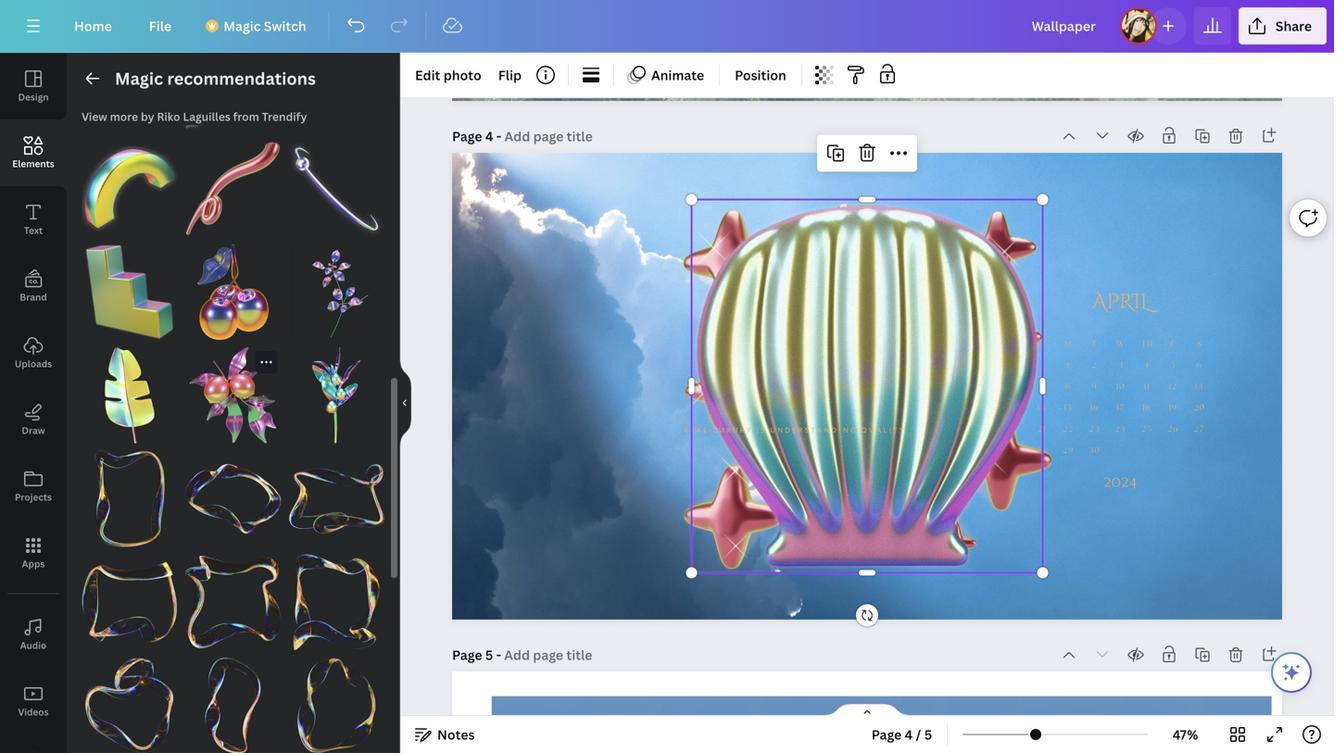 Task type: locate. For each thing, give the bounding box(es) containing it.
design
[[18, 91, 49, 103]]

47% button
[[1156, 720, 1216, 750]]

m
[[1065, 341, 1073, 349]]

2 vertical spatial 4
[[905, 726, 913, 744]]

page inside button
[[872, 726, 902, 744]]

0 horizontal spatial 4
[[486, 127, 494, 145]]

flip
[[498, 66, 522, 84]]

- left page title text field on the left
[[497, 127, 502, 145]]

transparent liquid blob frame image
[[82, 451, 178, 547], [185, 451, 281, 547], [289, 451, 385, 547], [82, 555, 178, 651], [185, 555, 281, 651], [289, 555, 385, 651], [82, 658, 178, 754], [185, 658, 281, 754], [289, 658, 385, 754]]

flip button
[[491, 60, 529, 90]]

28
[[1037, 447, 1048, 455]]

elements
[[12, 158, 54, 170]]

0 vertical spatial magic
[[224, 17, 261, 35]]

from
[[233, 109, 259, 124]]

-
[[497, 127, 502, 145], [496, 646, 501, 664]]

magic
[[224, 17, 261, 35], [115, 67, 163, 90]]

24
[[1116, 426, 1127, 434]]

5 inside 12 5 19
[[1171, 362, 1177, 370]]

switch
[[264, 17, 306, 35]]

magic left switch
[[224, 17, 261, 35]]

13
[[1196, 383, 1204, 391]]

5 right /
[[925, 726, 933, 744]]

4 for 11 4 18
[[1145, 362, 1151, 370]]

4 inside button
[[905, 726, 913, 744]]

magic for magic recommendations
[[115, 67, 163, 90]]

1 horizontal spatial 4
[[905, 726, 913, 744]]

understanding
[[771, 426, 858, 436]]

27
[[1195, 426, 1206, 434]]

7 14
[[1038, 383, 1047, 413]]

brand
[[20, 291, 47, 304]]

s up 6
[[1197, 341, 1203, 349]]

holographic chrome decorative steps image
[[82, 244, 178, 340]]

4 up 11
[[1145, 362, 1151, 370]]

2 horizontal spatial 5
[[1171, 362, 1177, 370]]

page down photo
[[452, 127, 482, 145]]

21
[[1038, 426, 1047, 434]]

more
[[110, 109, 138, 124]]

luxury
[[713, 426, 753, 436]]

text
[[24, 224, 43, 237]]

edit
[[415, 66, 441, 84]]

1 vertical spatial 5
[[486, 646, 493, 664]]

16
[[1091, 405, 1099, 413]]

1 - from the top
[[497, 127, 502, 145]]

0 horizontal spatial s
[[1040, 341, 1045, 349]]

1 horizontal spatial holographic chrome decorative puddle image
[[289, 37, 385, 133]]

uploads
[[15, 358, 52, 370]]

holographic chrome decorative puddle image
[[185, 37, 281, 133], [289, 37, 385, 133]]

group
[[82, 37, 178, 133], [185, 37, 281, 133], [289, 37, 385, 133], [82, 130, 178, 237], [185, 130, 281, 237], [289, 141, 385, 237], [289, 233, 385, 340], [82, 244, 178, 340], [185, 244, 281, 340], [82, 337, 178, 444], [289, 337, 385, 444], [185, 348, 281, 444], [82, 440, 178, 547], [185, 440, 281, 547], [289, 440, 385, 547], [82, 544, 178, 651], [185, 544, 281, 651], [289, 544, 385, 651], [82, 647, 178, 754], [185, 647, 281, 754], [289, 647, 385, 754]]

5 left page title text box
[[486, 646, 493, 664]]

15
[[1065, 405, 1073, 413]]

holographic chrome decorative wavy line image
[[82, 37, 178, 133]]

page 4 / 5 button
[[865, 720, 940, 750]]

magic for magic switch
[[224, 17, 261, 35]]

11
[[1145, 383, 1151, 391]]

edit photo
[[415, 66, 482, 84]]

25
[[1142, 426, 1153, 434]]

0 vertical spatial 5
[[1171, 362, 1177, 370]]

1 horizontal spatial holographic chrome berry plant image
[[289, 348, 385, 444]]

17
[[1117, 405, 1126, 413]]

1 vertical spatial page
[[452, 646, 482, 664]]

s f th w t m s
[[1040, 341, 1203, 349]]

0 horizontal spatial holographic chrome decorative puddle image
[[185, 37, 281, 133]]

s
[[1040, 341, 1045, 349], [1197, 341, 1203, 349]]

1 horizontal spatial s
[[1197, 341, 1203, 349]]

29
[[1063, 447, 1075, 455]]

page
[[452, 127, 482, 145], [452, 646, 482, 664], [872, 726, 902, 744]]

5 up 12 on the right bottom
[[1171, 362, 1177, 370]]

1 vertical spatial -
[[496, 646, 501, 664]]

0 horizontal spatial magic
[[115, 67, 163, 90]]

th
[[1142, 341, 1154, 349]]

page up notes on the bottom left of the page
[[452, 646, 482, 664]]

4 inside 11 4 18
[[1145, 362, 1151, 370]]

s left the m
[[1040, 341, 1045, 349]]

9 2 16
[[1091, 362, 1099, 413]]

6 13
[[1196, 362, 1204, 391]]

4 left page title text field on the left
[[486, 127, 494, 145]]

magic up by
[[115, 67, 163, 90]]

april
[[1093, 288, 1149, 316]]

22
[[1064, 426, 1075, 434]]

1 vertical spatial magic
[[115, 67, 163, 90]]

1 horizontal spatial 5
[[925, 726, 933, 744]]

2 horizontal spatial 4
[[1145, 362, 1151, 370]]

0 vertical spatial 4
[[486, 127, 494, 145]]

w
[[1117, 341, 1126, 349]]

4 left /
[[905, 726, 913, 744]]

1 holographic chrome berry plant image from the left
[[185, 348, 281, 444]]

real luxury is understanding quality
[[684, 426, 906, 436]]

1 horizontal spatial magic
[[224, 17, 261, 35]]

magic switch
[[224, 17, 306, 35]]

- left page title text box
[[496, 646, 501, 664]]

position
[[735, 66, 787, 84]]

2 s from the left
[[1197, 341, 1203, 349]]

1 vertical spatial 4
[[1145, 362, 1151, 370]]

2 vertical spatial 5
[[925, 726, 933, 744]]

1 holographic chrome decorative puddle image from the left
[[185, 37, 281, 133]]

0 horizontal spatial holographic chrome berry plant image
[[185, 348, 281, 444]]

laguilles
[[183, 109, 231, 124]]

audio
[[20, 640, 47, 652]]

holographic chrome decorative curled line image
[[185, 141, 281, 237]]

19
[[1170, 405, 1178, 413]]

animate button
[[622, 60, 712, 90]]

5
[[1171, 362, 1177, 370], [486, 646, 493, 664], [925, 726, 933, 744]]

2 - from the top
[[496, 646, 501, 664]]

4
[[486, 127, 494, 145], [1145, 362, 1151, 370], [905, 726, 913, 744]]

recommendations
[[167, 67, 316, 90]]

0 horizontal spatial 5
[[486, 646, 493, 664]]

1 s from the left
[[1040, 341, 1045, 349]]

0 vertical spatial -
[[497, 127, 502, 145]]

30
[[1089, 447, 1101, 455]]

holographic chrome cherries image
[[185, 244, 281, 340]]

page down show pages image
[[872, 726, 902, 744]]

2 vertical spatial page
[[872, 726, 902, 744]]

holographic chrome berry plant image
[[185, 348, 281, 444], [289, 348, 385, 444]]

f
[[1171, 341, 1176, 349]]

magic inside button
[[224, 17, 261, 35]]

18
[[1143, 405, 1152, 413]]

1
[[1068, 362, 1070, 370]]

hide image
[[399, 359, 412, 448]]

0 vertical spatial page
[[452, 127, 482, 145]]



Task type: describe. For each thing, give the bounding box(es) containing it.
12 5 19
[[1170, 362, 1178, 413]]

page 4 -
[[452, 127, 505, 145]]

10 3 17
[[1117, 362, 1126, 413]]

page for page 5
[[452, 646, 482, 664]]

canva assistant image
[[1281, 662, 1303, 684]]

page for page 4
[[452, 127, 482, 145]]

text button
[[0, 186, 67, 253]]

47%
[[1173, 726, 1199, 744]]

26
[[1168, 426, 1179, 434]]

20
[[1194, 405, 1206, 413]]

5 inside page 4 / 5 button
[[925, 726, 933, 744]]

11 4 18
[[1143, 362, 1152, 413]]

is
[[757, 426, 767, 436]]

videos button
[[0, 668, 67, 735]]

2 holographic chrome berry plant image from the left
[[289, 348, 385, 444]]

9
[[1092, 383, 1098, 391]]

Design title text field
[[1017, 7, 1113, 44]]

2 holographic chrome decorative puddle image from the left
[[289, 37, 385, 133]]

Page title text field
[[504, 646, 595, 665]]

trendify button
[[262, 109, 307, 124]]

real
[[684, 426, 710, 436]]

uploads button
[[0, 320, 67, 387]]

file button
[[134, 7, 186, 44]]

share
[[1276, 17, 1312, 35]]

6
[[1197, 362, 1203, 370]]

14
[[1038, 405, 1047, 413]]

7
[[1040, 383, 1045, 391]]

brand button
[[0, 253, 67, 320]]

quality
[[862, 426, 906, 436]]

projects
[[15, 491, 52, 504]]

holographic chrome decorative arch image
[[82, 141, 178, 237]]

view
[[82, 109, 107, 124]]

5 for 12 5 19
[[1171, 362, 1177, 370]]

notes
[[437, 726, 475, 744]]

3
[[1119, 362, 1124, 370]]

8 1 15
[[1065, 362, 1073, 413]]

30 29 28
[[1037, 447, 1101, 455]]

design button
[[0, 53, 67, 120]]

trendify
[[262, 109, 307, 124]]

view more by riko laguilles button
[[82, 109, 231, 124]]

2024
[[1104, 473, 1138, 493]]

27 26 25 24 23 22 21
[[1038, 426, 1206, 434]]

audio button
[[0, 602, 67, 668]]

position button
[[728, 60, 794, 90]]

4 for page 4 -
[[486, 127, 494, 145]]

8
[[1066, 383, 1072, 391]]

10
[[1117, 383, 1126, 391]]

file
[[149, 17, 172, 35]]

elements button
[[0, 120, 67, 186]]

page 5 -
[[452, 646, 504, 664]]

animate
[[652, 66, 705, 84]]

holographic chrome palm leaf image
[[82, 348, 178, 444]]

view more by riko laguilles from trendify
[[82, 109, 307, 124]]

magic switch button
[[194, 7, 321, 44]]

23
[[1090, 426, 1101, 434]]

4 for page 4 / 5
[[905, 726, 913, 744]]

/
[[916, 726, 922, 744]]

main menu bar
[[0, 0, 1335, 53]]

home link
[[59, 7, 127, 44]]

5 for page 5 -
[[486, 646, 493, 664]]

Page title text field
[[505, 127, 595, 146]]

riko
[[157, 109, 180, 124]]

edit photo button
[[408, 60, 489, 90]]

apps
[[22, 558, 45, 570]]

- for page 4 -
[[497, 127, 502, 145]]

share button
[[1239, 7, 1327, 44]]

apps button
[[0, 520, 67, 587]]

2
[[1092, 362, 1098, 370]]

show pages image
[[823, 703, 912, 718]]

- for page 5 -
[[496, 646, 501, 664]]

draw button
[[0, 387, 67, 453]]

page 4 / 5
[[872, 726, 933, 744]]

draw
[[22, 425, 45, 437]]

12
[[1170, 383, 1178, 391]]

photo
[[444, 66, 482, 84]]

side panel tab list
[[0, 53, 67, 754]]

holographic chrome decorative curved line image
[[289, 141, 385, 237]]

t
[[1092, 341, 1098, 349]]

videos
[[18, 706, 49, 719]]

home
[[74, 17, 112, 35]]

magic recommendations
[[115, 67, 316, 90]]

notes button
[[408, 720, 482, 750]]

by
[[141, 109, 154, 124]]

holographic chrome leaves image
[[289, 244, 385, 340]]



Task type: vqa. For each thing, say whether or not it's contained in the screenshot.
the rightmost Create
no



